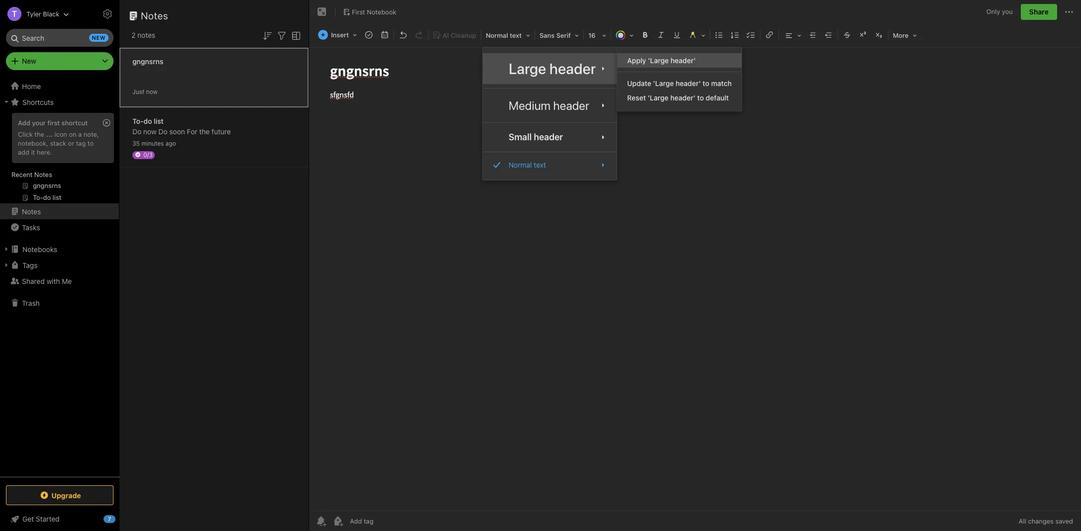 Task type: describe. For each thing, give the bounding box(es) containing it.
shared
[[22, 277, 45, 286]]

16
[[589, 31, 596, 39]]

large header
[[509, 60, 596, 77]]

0 horizontal spatial the
[[35, 130, 44, 138]]

outdent image
[[822, 28, 836, 42]]

More actions field
[[1064, 4, 1076, 20]]

icon
[[55, 130, 67, 138]]

to for default
[[698, 94, 704, 102]]

started
[[36, 516, 60, 524]]

click to collapse image
[[116, 514, 123, 525]]

shortcut
[[62, 119, 88, 127]]

header' for default
[[671, 94, 696, 102]]

trash
[[22, 299, 40, 308]]

Account field
[[0, 4, 69, 24]]

expand note image
[[316, 6, 328, 18]]

normal text inside 'dropdown list' menu
[[509, 161, 546, 169]]

reset 'large header' to default
[[628, 94, 729, 102]]

Note Editor text field
[[309, 48, 1082, 512]]

first notebook button
[[340, 5, 400, 19]]

only you
[[987, 8, 1014, 16]]

normal text inside field
[[486, 31, 522, 39]]

Font size field
[[585, 28, 610, 42]]

gngnsrns
[[132, 57, 163, 65]]

more actions image
[[1064, 6, 1076, 18]]

[object Object] field
[[483, 127, 617, 148]]

add your first shortcut
[[18, 119, 88, 127]]

italic image
[[654, 28, 668, 42]]

shortcuts button
[[0, 94, 119, 110]]

add
[[18, 119, 30, 127]]

just now
[[132, 88, 158, 95]]

upgrade button
[[6, 486, 114, 506]]

new
[[92, 34, 106, 41]]

all
[[1020, 518, 1027, 526]]

home
[[22, 82, 41, 90]]

Sort options field
[[261, 29, 273, 42]]

new
[[22, 57, 36, 65]]

note,
[[84, 130, 99, 138]]

2 do from the left
[[159, 127, 168, 136]]

the inside to-do list do now do soon for the future
[[199, 127, 210, 136]]

small header
[[509, 132, 563, 143]]

bold image
[[639, 28, 652, 42]]

35
[[132, 140, 140, 147]]

do
[[144, 117, 152, 125]]

Font family field
[[536, 28, 583, 42]]

normal text link
[[483, 157, 617, 174]]

ago
[[166, 140, 176, 147]]

settings image
[[102, 8, 114, 20]]

small
[[509, 132, 532, 143]]

it
[[31, 148, 35, 156]]

notebooks link
[[0, 242, 119, 258]]

changes
[[1029, 518, 1054, 526]]

recent
[[11, 171, 33, 179]]

Font color field
[[613, 28, 638, 42]]

to-do list do now do soon for the future
[[132, 117, 231, 136]]

'large for apply
[[648, 56, 669, 65]]

tags button
[[0, 258, 119, 273]]

with
[[47, 277, 60, 286]]

expand tags image
[[2, 261, 10, 269]]

notes link
[[0, 204, 119, 220]]

default
[[706, 94, 729, 102]]

'large for update
[[654, 79, 674, 88]]

bulleted list image
[[713, 28, 727, 42]]

black
[[43, 10, 59, 18]]

Alignment field
[[780, 28, 805, 42]]

shortcuts
[[22, 98, 54, 106]]

add
[[18, 148, 29, 156]]

7
[[108, 517, 111, 523]]

share
[[1030, 7, 1049, 16]]

tyler
[[26, 10, 41, 18]]

Add filters field
[[276, 29, 288, 42]]

just
[[132, 88, 144, 95]]

sans
[[540, 31, 555, 39]]

list
[[154, 117, 164, 125]]

normal inside field
[[486, 31, 508, 39]]

insert
[[331, 31, 349, 39]]

all changes saved
[[1020, 518, 1074, 526]]

match
[[712, 79, 732, 88]]

dropdown list menu containing large header
[[483, 53, 617, 174]]

shared with me
[[22, 277, 72, 286]]

new button
[[6, 52, 114, 70]]

header for large header
[[550, 60, 596, 77]]

large header menu item
[[483, 53, 617, 84]]

soon
[[169, 127, 185, 136]]

saved
[[1056, 518, 1074, 526]]

tree containing home
[[0, 78, 120, 477]]

tasks
[[22, 223, 40, 232]]

icon on a note, notebook, stack or tag to add it here.
[[18, 130, 99, 156]]

click
[[18, 130, 33, 138]]

[object object] field containing normal text
[[483, 157, 617, 174]]

add filters image
[[276, 30, 288, 42]]

large header link
[[483, 53, 617, 84]]

upgrade
[[51, 492, 81, 500]]

0/3
[[143, 151, 153, 159]]

Highlight field
[[685, 28, 709, 42]]

on
[[69, 130, 76, 138]]

apply 'large header' link
[[618, 53, 742, 68]]

0 vertical spatial notes
[[141, 10, 168, 21]]

now inside to-do list do now do soon for the future
[[143, 127, 157, 136]]



Task type: locate. For each thing, give the bounding box(es) containing it.
home link
[[0, 78, 120, 94]]

dropdown list menu containing apply 'large header'
[[618, 53, 742, 105]]

the
[[199, 127, 210, 136], [35, 130, 44, 138]]

header' up reset 'large header' to default link
[[676, 79, 701, 88]]

2 notes
[[131, 31, 155, 39]]

2 vertical spatial to
[[88, 139, 94, 147]]

0 vertical spatial normal text
[[486, 31, 522, 39]]

click the ...
[[18, 130, 53, 138]]

or
[[68, 139, 74, 147]]

Insert field
[[316, 28, 361, 42]]

[object object] field down small header field
[[483, 157, 617, 174]]

1 vertical spatial normal text
[[509, 161, 546, 169]]

text left sans
[[510, 31, 522, 39]]

do down list on the left top of page
[[159, 127, 168, 136]]

1 vertical spatial header'
[[676, 79, 701, 88]]

normal text up large
[[486, 31, 522, 39]]

1 horizontal spatial dropdown list menu
[[618, 53, 742, 105]]

sans serif
[[540, 31, 571, 39]]

reset
[[628, 94, 646, 102]]

[object Object] field
[[483, 53, 617, 84], [483, 157, 617, 174]]

Heading level field
[[483, 28, 534, 42]]

0 vertical spatial [object object] field
[[483, 53, 617, 84]]

to
[[703, 79, 710, 88], [698, 94, 704, 102], [88, 139, 94, 147]]

to left the default
[[698, 94, 704, 102]]

tags
[[22, 261, 38, 270]]

now right just
[[146, 88, 158, 95]]

undo image
[[396, 28, 410, 42]]

View options field
[[288, 29, 302, 42]]

update
[[628, 79, 652, 88]]

notes
[[141, 10, 168, 21], [34, 171, 52, 179], [22, 207, 41, 216]]

update 'large header' to match link
[[618, 76, 742, 91]]

notes up tasks
[[22, 207, 41, 216]]

update 'large header' to match
[[628, 79, 732, 88]]

group containing add your first shortcut
[[0, 110, 119, 208]]

1 vertical spatial 'large
[[654, 79, 674, 88]]

small header link
[[483, 127, 617, 148]]

header' inside reset 'large header' to default link
[[671, 94, 696, 102]]

apply 'large header'
[[628, 56, 696, 65]]

Search text field
[[13, 29, 107, 47]]

get started
[[22, 516, 60, 524]]

1 vertical spatial normal
[[509, 161, 532, 169]]

0 vertical spatial header'
[[671, 56, 696, 65]]

'large up reset 'large header' to default
[[654, 79, 674, 88]]

calendar event image
[[378, 28, 392, 42]]

the left ...
[[35, 130, 44, 138]]

0 horizontal spatial normal
[[486, 31, 508, 39]]

get
[[22, 516, 34, 524]]

0 vertical spatial to
[[703, 79, 710, 88]]

to inside update 'large header' to match link
[[703, 79, 710, 88]]

large
[[509, 60, 547, 77]]

more
[[894, 31, 909, 39]]

normal inside [object object] field
[[509, 161, 532, 169]]

2 vertical spatial header
[[534, 132, 563, 143]]

to inside icon on a note, notebook, stack or tag to add it here.
[[88, 139, 94, 147]]

me
[[62, 277, 72, 286]]

insert link image
[[763, 28, 777, 42]]

tasks button
[[0, 220, 119, 236]]

expand notebooks image
[[2, 246, 10, 254]]

0 vertical spatial normal
[[486, 31, 508, 39]]

the right for
[[199, 127, 210, 136]]

header' inside update 'large header' to match link
[[676, 79, 701, 88]]

0 vertical spatial header
[[550, 60, 596, 77]]

medium
[[509, 99, 551, 113]]

1 do from the left
[[132, 127, 142, 136]]

1 vertical spatial notes
[[34, 171, 52, 179]]

1 dropdown list menu from the left
[[483, 53, 617, 174]]

[object object] field down sans
[[483, 53, 617, 84]]

0 vertical spatial now
[[146, 88, 158, 95]]

notes right recent
[[34, 171, 52, 179]]

medium header
[[509, 99, 590, 113]]

superscript image
[[857, 28, 871, 42]]

tyler black
[[26, 10, 59, 18]]

2 vertical spatial header'
[[671, 94, 696, 102]]

recent notes
[[11, 171, 52, 179]]

your
[[32, 119, 46, 127]]

serif
[[557, 31, 571, 39]]

1 horizontal spatial text
[[534, 161, 546, 169]]

first notebook
[[352, 8, 397, 16]]

task image
[[362, 28, 376, 42]]

2 vertical spatial 'large
[[648, 94, 669, 102]]

to left match at the right of page
[[703, 79, 710, 88]]

do
[[132, 127, 142, 136], [159, 127, 168, 136]]

note window element
[[309, 0, 1082, 532]]

trash link
[[0, 295, 119, 311]]

reset 'large header' to default link
[[618, 91, 742, 105]]

0 vertical spatial 'large
[[648, 56, 669, 65]]

checklist image
[[745, 28, 759, 42]]

underline image
[[670, 28, 684, 42]]

strikethrough image
[[841, 28, 855, 42]]

shared with me link
[[0, 273, 119, 289]]

header inside menu item
[[550, 60, 596, 77]]

minutes
[[142, 140, 164, 147]]

normal
[[486, 31, 508, 39], [509, 161, 532, 169]]

header down serif
[[550, 60, 596, 77]]

header for medium header
[[554, 99, 590, 113]]

header' up update 'large header' to match link at the right
[[671, 56, 696, 65]]

do down to-
[[132, 127, 142, 136]]

to for match
[[703, 79, 710, 88]]

notes up notes at the top left of page
[[141, 10, 168, 21]]

2
[[131, 31, 136, 39]]

dropdown list menu
[[483, 53, 617, 174], [618, 53, 742, 105]]

header for small header
[[534, 132, 563, 143]]

text down small header
[[534, 161, 546, 169]]

you
[[1003, 8, 1014, 16]]

header' inside the apply 'large header' link
[[671, 56, 696, 65]]

0 vertical spatial text
[[510, 31, 522, 39]]

text
[[510, 31, 522, 39], [534, 161, 546, 169]]

'large
[[648, 56, 669, 65], [654, 79, 674, 88], [648, 94, 669, 102]]

apply
[[628, 56, 647, 65]]

...
[[46, 130, 53, 138]]

now down do
[[143, 127, 157, 136]]

notebook,
[[18, 139, 48, 147]]

header up small header field
[[554, 99, 590, 113]]

to inside reset 'large header' to default link
[[698, 94, 704, 102]]

text inside normal text link
[[534, 161, 546, 169]]

future
[[212, 127, 231, 136]]

tag
[[76, 139, 86, 147]]

add tag image
[[332, 516, 344, 528]]

2 [object object] field from the top
[[483, 157, 617, 174]]

'large right 'reset'
[[648, 94, 669, 102]]

text inside the 'normal text' field
[[510, 31, 522, 39]]

indent image
[[806, 28, 820, 42]]

to down "note,"
[[88, 139, 94, 147]]

stack
[[50, 139, 66, 147]]

0 horizontal spatial dropdown list menu
[[483, 53, 617, 174]]

here.
[[37, 148, 52, 156]]

1 horizontal spatial normal
[[509, 161, 532, 169]]

apply 'large header' menu item
[[618, 53, 742, 68]]

numbered list image
[[729, 28, 743, 42]]

1 vertical spatial text
[[534, 161, 546, 169]]

header' for match
[[676, 79, 701, 88]]

normal text
[[486, 31, 522, 39], [509, 161, 546, 169]]

notebooks
[[22, 245, 57, 254]]

1 vertical spatial now
[[143, 127, 157, 136]]

'large for reset
[[648, 94, 669, 102]]

group
[[0, 110, 119, 208]]

1 vertical spatial header
[[554, 99, 590, 113]]

medium header link
[[483, 93, 617, 119]]

normal text down small
[[509, 161, 546, 169]]

new search field
[[13, 29, 109, 47]]

only
[[987, 8, 1001, 16]]

a
[[78, 130, 82, 138]]

'large inside menu item
[[648, 56, 669, 65]]

[object Object] field
[[483, 93, 617, 119]]

header
[[550, 60, 596, 77], [554, 99, 590, 113], [534, 132, 563, 143]]

subscript image
[[873, 28, 887, 42]]

first
[[352, 8, 365, 16]]

notes
[[138, 31, 155, 39]]

notebook
[[367, 8, 397, 16]]

add a reminder image
[[315, 516, 327, 528]]

first
[[47, 119, 60, 127]]

header' down update 'large header' to match
[[671, 94, 696, 102]]

1 horizontal spatial the
[[199, 127, 210, 136]]

1 vertical spatial [object object] field
[[483, 157, 617, 174]]

1 horizontal spatial do
[[159, 127, 168, 136]]

1 [object object] field from the top
[[483, 53, 617, 84]]

Help and Learning task checklist field
[[0, 512, 120, 528]]

35 minutes ago
[[132, 140, 176, 147]]

Add tag field
[[349, 518, 424, 526]]

to-
[[132, 117, 144, 125]]

2 vertical spatial notes
[[22, 207, 41, 216]]

[object object] field containing large header
[[483, 53, 617, 84]]

header up normal text link
[[534, 132, 563, 143]]

1 vertical spatial to
[[698, 94, 704, 102]]

0 horizontal spatial text
[[510, 31, 522, 39]]

tree
[[0, 78, 120, 477]]

'large right apply
[[648, 56, 669, 65]]

0 horizontal spatial do
[[132, 127, 142, 136]]

More field
[[890, 28, 921, 42]]

2 dropdown list menu from the left
[[618, 53, 742, 105]]

share button
[[1022, 4, 1058, 20]]

for
[[187, 127, 198, 136]]



Task type: vqa. For each thing, say whether or not it's contained in the screenshot.
WHAT'S NEW "field"
no



